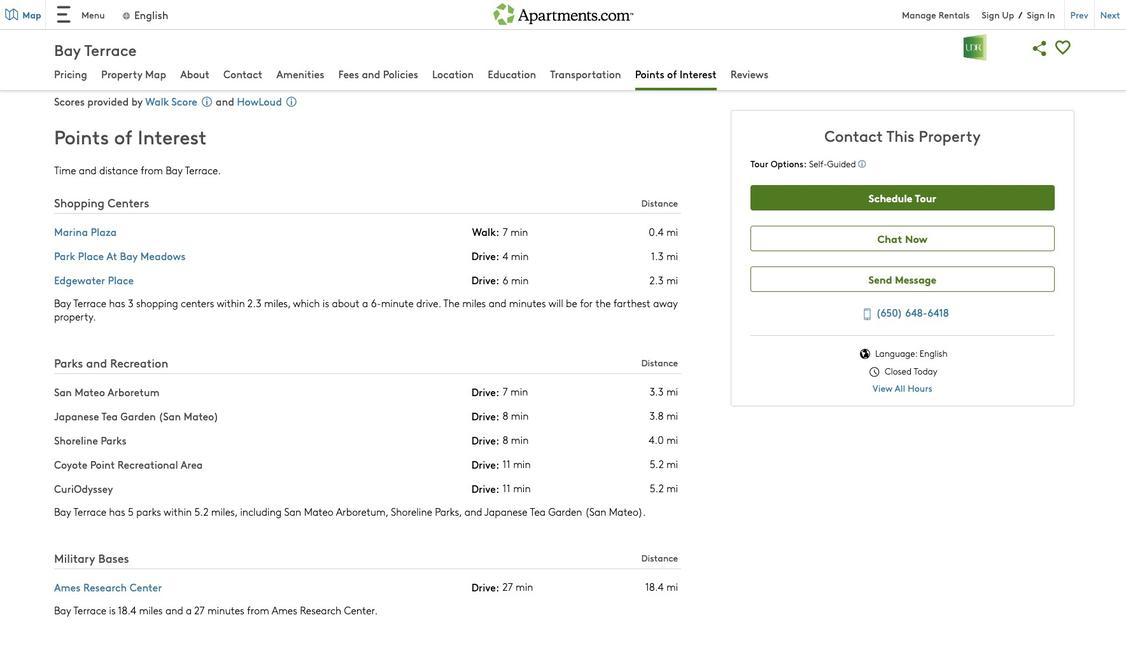 Task type: locate. For each thing, give the bounding box(es) containing it.
6 drive: from the top
[[472, 458, 499, 472]]

0 horizontal spatial place
[[78, 249, 104, 263]]

2 11 from the top
[[503, 482, 510, 496]]

1 5.2 mi from the top
[[650, 458, 678, 471]]

next
[[1100, 8, 1120, 21]]

parks up point
[[101, 433, 126, 447]]

japanese up shoreline parks
[[54, 409, 99, 423]]

1 horizontal spatial (san
[[585, 505, 606, 519]]

score for walk score
[[171, 94, 197, 108]]

mateo left arboretum,
[[304, 505, 333, 519]]

terrace inside the bay terrace has 3 shopping centers within 2.3 miles, which is about a 6-minute drive. the miles and minutes will be for the farthest away property.
[[73, 297, 106, 310]]

of left bike
[[272, 47, 282, 60]]

send message button
[[751, 267, 1055, 292]]

distance up '3.3'
[[641, 357, 678, 370]]

0 vertical spatial 8
[[503, 410, 508, 423]]

0 horizontal spatial english
[[134, 7, 168, 21]]

2.3 inside the bay terrace has 3 shopping centers within 2.3 miles, which is about a 6-minute drive. the miles and minutes will be for the farthest away property.
[[247, 297, 262, 310]]

has left 5
[[109, 505, 125, 519]]

garden
[[121, 409, 156, 423], [548, 505, 582, 519]]

0 vertical spatial san
[[54, 385, 72, 399]]

4 drive: from the top
[[472, 409, 499, 423]]

edgewater place
[[54, 273, 134, 287]]

0 vertical spatial a
[[230, 47, 236, 60]]

park place at bay meadows link
[[54, 249, 186, 263]]

is inside this area is very bikeable. you'll find a variety of bike paths and lanes.
[[110, 47, 116, 60]]

recreation
[[110, 355, 168, 371]]

parks
[[54, 355, 83, 371], [101, 433, 126, 447]]

1 vertical spatial score
[[171, 94, 197, 108]]

out of 100 up paths
[[303, 14, 351, 27]]

1 vertical spatial san
[[284, 505, 301, 519]]

of up points of interest button
[[642, 14, 651, 27]]

english link
[[121, 7, 168, 21]]

distance for shopping centers
[[641, 196, 678, 209]]

terrace for bay terrace is 18.4 miles and a 27 minutes  from ames research center.
[[73, 604, 106, 617]]

2 out of 100 from the left
[[622, 14, 669, 27]]

1 sign from the left
[[982, 8, 1000, 21]]

1 vertical spatial 5.2
[[650, 482, 664, 496]]

0 horizontal spatial 27
[[194, 604, 205, 617]]

out for bike score
[[303, 14, 321, 27]]

garden down the arboretum
[[121, 409, 156, 423]]

0 vertical spatial within
[[217, 297, 245, 310]]

research left center.
[[300, 604, 341, 617]]

rentals
[[939, 8, 970, 21]]

bay down edgewater
[[54, 297, 71, 310]]

english up bikeable.
[[134, 7, 168, 21]]

centers
[[181, 297, 214, 310]]

0 horizontal spatial 100
[[335, 14, 351, 27]]

bay up pricing
[[54, 39, 81, 60]]

1 horizontal spatial sign
[[1027, 8, 1045, 21]]

sign left in
[[1027, 8, 1045, 21]]

at
[[106, 249, 117, 263]]

points
[[635, 67, 665, 81], [54, 124, 109, 150]]

1 7 from the top
[[503, 225, 508, 239]]

0 horizontal spatial a
[[186, 604, 192, 617]]

0 horizontal spatial minutes
[[208, 604, 244, 617]]

distance up '18.4 mi'
[[641, 552, 678, 565]]

contact down the variety
[[223, 67, 262, 81]]

0 horizontal spatial points of interest
[[54, 124, 207, 150]]

has inside the bay terrace has 3 shopping centers within 2.3 miles, which is about a 6-minute drive. the miles and minutes will be for the farthest away property.
[[109, 297, 125, 310]]

minutes inside the bay terrace has 3 shopping centers within 2.3 miles, which is about a 6-minute drive. the miles and minutes will be for the farthest away property.
[[509, 297, 546, 310]]

1 vertical spatial is
[[323, 297, 329, 310]]

score right walk
[[171, 94, 197, 108]]

4.0
[[649, 434, 664, 447]]

research
[[83, 580, 127, 594], [300, 604, 341, 617]]

tour
[[751, 157, 768, 170], [915, 190, 936, 205]]

7 inside walk: 7 min
[[503, 225, 508, 239]]

terrace for bay terrace has 5 parks within 5.2 miles, including san mateo arboretum, shoreline parks, and japanese tea garden (san mateo).
[[73, 505, 106, 519]]

bay down "curiodyssey"
[[54, 505, 71, 519]]

view
[[873, 382, 893, 395]]

1 has from the top
[[109, 297, 125, 310]]

2 out from the left
[[622, 14, 639, 27]]

6
[[503, 274, 508, 287]]

variety
[[239, 47, 270, 60]]

this up schedule tour
[[887, 125, 915, 146]]

18.4
[[645, 581, 664, 594], [118, 604, 136, 617]]

amenities
[[276, 67, 324, 81]]

apartments.com logo image
[[493, 0, 633, 25]]

1 vertical spatial this
[[887, 125, 915, 146]]

0 horizontal spatial score
[[87, 12, 112, 26]]

map left bike
[[23, 8, 41, 21]]

out up calm
[[622, 14, 639, 27]]

0 vertical spatial 27
[[503, 581, 513, 594]]

is right which on the left top
[[323, 297, 329, 310]]

1 vertical spatial 5.2 mi
[[650, 482, 678, 496]]

100 for soundscore
[[653, 14, 669, 27]]

manage rentals link
[[902, 8, 982, 21]]

map down bikeable.
[[145, 67, 166, 81]]

0 vertical spatial score
[[87, 12, 112, 26]]

100 up points of interest button
[[653, 14, 669, 27]]

score for bike score
[[87, 12, 112, 26]]

0 vertical spatial property
[[101, 67, 142, 81]]

1 vertical spatial japanese
[[484, 505, 528, 519]]

0 vertical spatial points of interest
[[635, 67, 717, 81]]

distance for parks and recreation
[[641, 357, 678, 370]]

english up the today
[[920, 348, 948, 360]]

contact for contact button
[[223, 67, 262, 81]]

drive: 11 min
[[472, 458, 531, 472], [472, 482, 531, 496]]

(san left "mateo)."
[[585, 505, 606, 519]]

the
[[443, 297, 460, 310]]

1 horizontal spatial contact
[[825, 125, 883, 146]]

(san left the mateo)
[[159, 409, 181, 423]]

within right 'centers'
[[217, 297, 245, 310]]

bay
[[54, 39, 81, 60], [166, 163, 182, 177], [120, 249, 138, 263], [54, 297, 71, 310], [54, 505, 71, 519], [54, 604, 71, 617]]

ames
[[54, 580, 81, 594], [272, 604, 297, 617]]

2 distance from the top
[[641, 357, 678, 370]]

0 vertical spatial distance
[[641, 196, 678, 209]]

0 vertical spatial map
[[23, 8, 41, 21]]

1 horizontal spatial mateo
[[304, 505, 333, 519]]

from
[[141, 163, 163, 177], [247, 604, 269, 617]]

park
[[54, 249, 75, 263]]

research down bases
[[83, 580, 127, 594]]

the
[[596, 297, 611, 310]]

1 horizontal spatial san
[[284, 505, 301, 519]]

2 vertical spatial is
[[109, 604, 116, 617]]

miles right "the"
[[462, 297, 486, 310]]

5.2
[[650, 458, 664, 471], [650, 482, 664, 496], [195, 505, 208, 519]]

distance for military bases
[[641, 552, 678, 565]]

bay for bay terrace has 3 shopping centers within 2.3 miles, which is about a 6-minute drive. the miles and minutes will be for the farthest away property.
[[54, 297, 71, 310]]

this up pricing
[[66, 47, 84, 60]]

1 horizontal spatial english
[[920, 348, 948, 360]]

terrace down edgewater place
[[73, 297, 106, 310]]

out up paths
[[303, 14, 321, 27]]

drive: 11 min for curiodyssey
[[472, 482, 531, 496]]

bay inside the bay terrace has 3 shopping centers within 2.3 miles, which is about a 6-minute drive. the miles and minutes will be for the farthest away property.
[[54, 297, 71, 310]]

0 horizontal spatial within
[[164, 505, 192, 519]]

2.3 down 1.3
[[650, 274, 664, 287]]

parks down property. on the left of the page
[[54, 355, 83, 371]]

1 vertical spatial minutes
[[208, 604, 244, 617]]

miles,
[[264, 297, 290, 310], [211, 505, 237, 519]]

is for and
[[110, 47, 116, 60]]

0 horizontal spatial (san
[[159, 409, 181, 423]]

next link
[[1094, 0, 1126, 30]]

1 vertical spatial map
[[145, 67, 166, 81]]

1 vertical spatial 7
[[503, 385, 508, 399]]

is down ames research center
[[109, 604, 116, 617]]

has for centers
[[109, 297, 125, 310]]

1 vertical spatial parks
[[101, 433, 126, 447]]

5.2 mi for coyote point recreational area
[[650, 458, 678, 471]]

1 vertical spatial drive: 11 min
[[472, 482, 531, 496]]

1 vertical spatial english
[[920, 348, 948, 360]]

japanese right parks,
[[484, 505, 528, 519]]

0 vertical spatial parks
[[54, 355, 83, 371]]

7 drive: from the top
[[472, 482, 499, 496]]

has left 3
[[109, 297, 125, 310]]

1 vertical spatial within
[[164, 505, 192, 519]]

distance up 0.4
[[641, 196, 678, 209]]

1 horizontal spatial parks
[[101, 433, 126, 447]]

2 5.2 mi from the top
[[650, 482, 678, 496]]

1 vertical spatial 8
[[503, 434, 508, 447]]

1 out from the left
[[303, 14, 321, 27]]

miles down center
[[139, 604, 163, 617]]

0 vertical spatial 2.3
[[650, 274, 664, 287]]

0 vertical spatial 11
[[503, 458, 510, 471]]

shoreline
[[54, 433, 98, 447], [391, 505, 432, 519]]

1 vertical spatial tea
[[530, 505, 546, 519]]

out of 100 for soundscore
[[622, 14, 669, 27]]

ames research center link
[[54, 580, 162, 594]]

5 mi from the top
[[667, 410, 678, 423]]

1 vertical spatial garden
[[548, 505, 582, 519]]

27 inside "drive: 27 min"
[[503, 581, 513, 594]]

about
[[332, 297, 360, 310]]

plaza
[[91, 225, 117, 239]]

1 drive: 11 min from the top
[[472, 458, 531, 472]]

2 has from the top
[[109, 505, 125, 519]]

san mateo arboretum
[[54, 385, 160, 399]]

is left very
[[110, 47, 116, 60]]

1 drive: from the top
[[472, 249, 499, 263]]

1 vertical spatial 18.4
[[118, 604, 136, 617]]

1 horizontal spatial 27
[[503, 581, 513, 594]]

min
[[511, 225, 528, 239], [511, 249, 529, 263], [511, 274, 529, 287], [511, 385, 528, 399], [511, 410, 529, 423], [511, 434, 529, 447], [513, 458, 531, 471], [513, 482, 531, 496], [516, 581, 533, 594]]

place for edgewater
[[108, 273, 134, 287]]

0 vertical spatial miles,
[[264, 297, 290, 310]]

1 horizontal spatial map
[[145, 67, 166, 81]]

sign left up at the right
[[982, 8, 1000, 21]]

terrace for bay terrace has 3 shopping centers within 2.3 miles, which is about a 6-minute drive. the miles and minutes will be for the farthest away property.
[[73, 297, 106, 310]]

0 horizontal spatial research
[[83, 580, 127, 594]]

1 vertical spatial (san
[[585, 505, 606, 519]]

garden left "mateo)."
[[548, 505, 582, 519]]

interest inside points of interest button
[[680, 67, 717, 81]]

points right calm
[[635, 67, 665, 81]]

calm
[[606, 61, 630, 74]]

0 horizontal spatial property
[[101, 67, 142, 81]]

pricing
[[54, 67, 87, 81]]

miles, left which on the left top
[[264, 297, 290, 310]]

2 100 from the left
[[653, 14, 669, 27]]

5.2 for coyote point recreational area
[[650, 458, 664, 471]]

out of 100
[[303, 14, 351, 27], [622, 14, 669, 27]]

bay for bay terrace is 18.4 miles and a 27 minutes  from ames research center.
[[54, 604, 71, 617]]

terrace.
[[185, 163, 221, 177]]

point
[[90, 458, 115, 472]]

terrace up lanes.
[[84, 39, 137, 60]]

7 for shopping centers
[[503, 225, 508, 239]]

7 inside drive: 7 min
[[503, 385, 508, 399]]

is
[[110, 47, 116, 60], [323, 297, 329, 310], [109, 604, 116, 617]]

3 distance from the top
[[641, 552, 678, 565]]

1 vertical spatial drive: 8 min
[[472, 433, 529, 447]]

1 vertical spatial from
[[247, 604, 269, 617]]

points of interest right calm
[[635, 67, 717, 81]]

menu
[[81, 8, 105, 21]]

points up time at the left of page
[[54, 124, 109, 150]]

1 vertical spatial tour
[[915, 190, 936, 205]]

2 drive: 11 min from the top
[[472, 482, 531, 496]]

arboretum
[[108, 385, 160, 399]]

mateo)
[[184, 409, 219, 423]]

recreational
[[117, 458, 178, 472]]

2 drive: 8 min from the top
[[472, 433, 529, 447]]

0 vertical spatial 7
[[503, 225, 508, 239]]

1 drive: 8 min from the top
[[472, 409, 529, 423]]

and inside the fees and policies button
[[362, 67, 380, 81]]

1 horizontal spatial within
[[217, 297, 245, 310]]

of
[[323, 14, 332, 27], [642, 14, 651, 27], [272, 47, 282, 60], [667, 67, 677, 81], [114, 124, 133, 150]]

shoreline up coyote at the left of the page
[[54, 433, 98, 447]]

has for and
[[109, 505, 125, 519]]

scores
[[54, 94, 85, 108]]

terrace for bay terrace
[[84, 39, 137, 60]]

648-
[[905, 306, 928, 320]]

0 vertical spatial has
[[109, 297, 125, 310]]

edgewater
[[54, 273, 105, 287]]

is for center.
[[109, 604, 116, 617]]

0 horizontal spatial tour
[[751, 157, 768, 170]]

1 horizontal spatial minutes
[[509, 297, 546, 310]]

0 vertical spatial miles
[[462, 297, 486, 310]]

distance
[[641, 196, 678, 209], [641, 357, 678, 370], [641, 552, 678, 565]]

0 vertical spatial contact
[[223, 67, 262, 81]]

about
[[180, 67, 209, 81]]

of right calm
[[667, 67, 677, 81]]

within
[[217, 297, 245, 310], [164, 505, 192, 519]]

bay for bay terrace has 5 parks within 5.2 miles, including san mateo arboretum, shoreline parks, and japanese tea garden (san mateo).
[[54, 505, 71, 519]]

terrace down "curiodyssey"
[[73, 505, 106, 519]]

1 distance from the top
[[641, 196, 678, 209]]

100 up fees
[[335, 14, 351, 27]]

2 8 from the top
[[503, 434, 508, 447]]

0 vertical spatial this
[[66, 47, 84, 60]]

1 horizontal spatial points
[[635, 67, 665, 81]]

min inside "drive: 27 min"
[[516, 581, 533, 594]]

is inside the bay terrace has 3 shopping centers within 2.3 miles, which is about a 6-minute drive. the miles and minutes will be for the farthest away property.
[[323, 297, 329, 310]]

2 vertical spatial a
[[186, 604, 192, 617]]

4 mi from the top
[[667, 385, 678, 399]]

shoreline left parks,
[[391, 505, 432, 519]]

1 horizontal spatial 18.4
[[645, 581, 664, 594]]

score right bike
[[87, 12, 112, 26]]

mateo down parks and recreation
[[75, 385, 105, 399]]

tour left options:
[[751, 157, 768, 170]]

out of 100 up calm
[[622, 14, 669, 27]]

0 vertical spatial english
[[134, 7, 168, 21]]

1 11 from the top
[[503, 458, 510, 471]]

property map
[[101, 67, 166, 81]]

1 100 from the left
[[335, 14, 351, 27]]

2.3 left which on the left top
[[247, 297, 262, 310]]

shopping
[[136, 297, 178, 310]]

fees
[[338, 67, 359, 81]]

place down park place at bay meadows
[[108, 273, 134, 287]]

0 vertical spatial 5.2
[[650, 458, 664, 471]]

0 horizontal spatial parks
[[54, 355, 83, 371]]

about button
[[180, 67, 209, 83]]

points of interest up time and distance from bay terrace.
[[54, 124, 207, 150]]

0 horizontal spatial out
[[303, 14, 321, 27]]

1 vertical spatial a
[[362, 297, 368, 310]]

out of 100 for bike score
[[303, 14, 351, 27]]

terrace down ames research center link
[[73, 604, 106, 617]]

contact up more information image
[[825, 125, 883, 146]]

within right parks
[[164, 505, 192, 519]]

/
[[1019, 8, 1023, 21]]

0 horizontal spatial shoreline
[[54, 433, 98, 447]]

drive: 27 min
[[472, 580, 533, 594]]

1 horizontal spatial 100
[[653, 14, 669, 27]]

interest left reviews
[[680, 67, 717, 81]]

0 horizontal spatial interest
[[138, 124, 207, 150]]

2.3 mi
[[650, 274, 678, 287]]

8 for shoreline parks
[[503, 434, 508, 447]]

send
[[869, 272, 892, 286]]

11 for coyote point recreational area
[[503, 458, 510, 471]]

0 vertical spatial drive: 8 min
[[472, 409, 529, 423]]

11 for curiodyssey
[[503, 482, 510, 496]]

0 vertical spatial is
[[110, 47, 116, 60]]

walk score button
[[145, 94, 212, 108]]

military bases
[[54, 550, 129, 566]]

1 out of 100 from the left
[[303, 14, 351, 27]]

miles inside the bay terrace has 3 shopping centers within 2.3 miles, which is about a 6-minute drive. the miles and minutes will be for the farthest away property.
[[462, 297, 486, 310]]

1 vertical spatial has
[[109, 505, 125, 519]]

2 7 from the top
[[503, 385, 508, 399]]

a inside this area is very bikeable. you'll find a variety of bike paths and lanes.
[[230, 47, 236, 60]]

0 horizontal spatial from
[[141, 163, 163, 177]]

options:
[[771, 157, 807, 170]]

1 8 from the top
[[503, 410, 508, 423]]

1 horizontal spatial 2.3
[[650, 274, 664, 287]]

of up paths
[[323, 14, 332, 27]]

bay down ames research center
[[54, 604, 71, 617]]

0 horizontal spatial mateo
[[75, 385, 105, 399]]

place for park
[[78, 249, 104, 263]]

bay terrace is 18.4 miles and a 27 minutes  from ames research center.
[[54, 604, 378, 617]]

reviews button
[[731, 67, 769, 83]]

0 vertical spatial tea
[[102, 409, 118, 423]]

in
[[1047, 8, 1055, 21]]

san up shoreline parks
[[54, 385, 72, 399]]

1 vertical spatial 27
[[194, 604, 205, 617]]

3 mi from the top
[[667, 274, 678, 287]]

1 horizontal spatial this
[[887, 125, 915, 146]]

1 vertical spatial contact
[[825, 125, 883, 146]]

2 drive: from the top
[[472, 273, 499, 287]]

1 vertical spatial points
[[54, 124, 109, 150]]

0 vertical spatial drive: 11 min
[[472, 458, 531, 472]]

1 vertical spatial shoreline
[[391, 505, 432, 519]]

map inside the property map button
[[145, 67, 166, 81]]

interest down 'walk score' at the left of page
[[138, 124, 207, 150]]

points of interest
[[635, 67, 717, 81], [54, 124, 207, 150]]

drive: 6 min
[[472, 273, 529, 287]]

miles
[[462, 297, 486, 310], [139, 604, 163, 617]]

points of interest button
[[635, 67, 717, 83]]

miles, left the including at bottom
[[211, 505, 237, 519]]

property.
[[54, 310, 96, 324]]

tour right schedule
[[915, 190, 936, 205]]

san right the including at bottom
[[284, 505, 301, 519]]

place left at
[[78, 249, 104, 263]]

sign
[[982, 8, 1000, 21], [1027, 8, 1045, 21]]

0 horizontal spatial garden
[[121, 409, 156, 423]]

0 horizontal spatial points
[[54, 124, 109, 150]]

share listing image
[[1029, 37, 1051, 60]]



Task type: describe. For each thing, give the bounding box(es) containing it.
1 horizontal spatial garden
[[548, 505, 582, 519]]

this inside this area is very bikeable. you'll find a variety of bike paths and lanes.
[[66, 47, 84, 60]]

5 drive: from the top
[[472, 433, 499, 447]]

location
[[432, 67, 474, 81]]

closed today
[[883, 365, 937, 378]]

9 mi from the top
[[667, 581, 678, 594]]

0 horizontal spatial tea
[[102, 409, 118, 423]]

transportation button
[[550, 67, 621, 83]]

3.3
[[650, 385, 664, 399]]

up
[[1002, 8, 1014, 21]]

1 mi from the top
[[667, 225, 678, 239]]

for
[[580, 297, 593, 310]]

schedule tour button
[[751, 185, 1055, 211]]

2 sign from the left
[[1027, 8, 1045, 21]]

a inside the bay terrace has 3 shopping centers within 2.3 miles, which is about a 6-minute drive. the miles and minutes will be for the farthest away property.
[[362, 297, 368, 310]]

shopping
[[54, 195, 105, 211]]

3.3 mi
[[650, 385, 678, 399]]

bike score
[[66, 12, 112, 26]]

fees and policies
[[338, 67, 418, 81]]

min inside drive: 6 min
[[511, 274, 529, 287]]

0 horizontal spatial san
[[54, 385, 72, 399]]

drive: 4 min
[[472, 249, 529, 263]]

0.4 mi
[[649, 225, 678, 239]]

manage rentals sign up / sign in
[[902, 8, 1055, 21]]

walk: 7 min
[[472, 225, 528, 239]]

bay left terrace.
[[166, 163, 182, 177]]

within inside the bay terrace has 3 shopping centers within 2.3 miles, which is about a 6-minute drive. the miles and minutes will be for the farthest away property.
[[217, 297, 245, 310]]

mateo).
[[609, 505, 646, 519]]

away
[[653, 297, 678, 310]]

min inside walk: 7 min
[[511, 225, 528, 239]]

today
[[914, 365, 937, 378]]

and inside this area is very bikeable. you'll find a variety of bike paths and lanes.
[[66, 60, 84, 73]]

bikeable.
[[141, 47, 181, 60]]

provided
[[87, 94, 129, 108]]

min inside drive: 7 min
[[511, 385, 528, 399]]

language: english
[[873, 348, 948, 360]]

walk score
[[145, 94, 197, 108]]

out for soundscore
[[622, 14, 639, 27]]

busy
[[390, 61, 411, 74]]

8 for japanese tea garden (san mateo)
[[503, 410, 508, 423]]

very
[[119, 47, 138, 60]]

tour options:
[[751, 157, 807, 170]]

drive: 7 min
[[472, 385, 528, 399]]

0 vertical spatial research
[[83, 580, 127, 594]]

of inside button
[[667, 67, 677, 81]]

center
[[130, 580, 162, 594]]

reviews
[[731, 67, 769, 81]]

find
[[210, 47, 228, 60]]

1 horizontal spatial shoreline
[[391, 505, 432, 519]]

now
[[905, 231, 928, 245]]

(650) 648-6418 link
[[856, 304, 949, 323]]

0 horizontal spatial japanese
[[54, 409, 99, 423]]

education button
[[488, 67, 536, 83]]

paths
[[305, 47, 332, 60]]

amenities button
[[276, 67, 324, 83]]

7 for parks and recreation
[[503, 385, 508, 399]]

marina plaza link
[[54, 225, 117, 239]]

bay for bay terrace
[[54, 39, 81, 60]]

closed
[[885, 365, 912, 378]]

6418
[[928, 306, 949, 320]]

of up distance at the top of the page
[[114, 124, 133, 150]]

shopping centers
[[54, 195, 149, 211]]

marina plaza
[[54, 225, 117, 239]]

sign in link
[[1027, 8, 1055, 21]]

you'll
[[184, 47, 207, 60]]

points inside button
[[635, 67, 665, 81]]

1 vertical spatial property
[[919, 125, 981, 146]]

0 vertical spatial ames
[[54, 580, 81, 594]]

guided
[[827, 158, 856, 170]]

by
[[131, 94, 143, 108]]

property management company logo image
[[940, 33, 1011, 62]]

prev
[[1071, 8, 1088, 21]]

bay right at
[[120, 249, 138, 263]]

self-
[[809, 158, 827, 170]]

map inside map link
[[23, 8, 41, 21]]

6-
[[371, 297, 381, 310]]

bike
[[66, 12, 85, 26]]

fees and policies button
[[338, 67, 418, 83]]

menu button
[[46, 0, 115, 29]]

schedule
[[869, 190, 913, 205]]

soundscore
[[390, 12, 442, 26]]

8 mi from the top
[[667, 482, 678, 496]]

8 drive: from the top
[[472, 580, 499, 594]]

7 mi from the top
[[667, 458, 678, 471]]

5.2 mi for curiodyssey
[[650, 482, 678, 496]]

100 for bike score
[[335, 14, 351, 27]]

miles, inside the bay terrace has 3 shopping centers within 2.3 miles, which is about a 6-minute drive. the miles and minutes will be for the farthest away property.
[[264, 297, 290, 310]]

park place at bay meadows
[[54, 249, 186, 263]]

area
[[86, 47, 107, 60]]

0.4
[[649, 225, 664, 239]]

map link
[[0, 0, 46, 29]]

6 mi from the top
[[667, 434, 678, 447]]

language:
[[875, 348, 917, 360]]

drive: 8 min for shoreline parks
[[472, 433, 529, 447]]

policies
[[383, 67, 418, 81]]

bay terrace has 5 parks within 5.2 miles, including san mateo arboretum, shoreline parks, and japanese tea garden (san mateo).
[[54, 505, 646, 519]]

tour inside button
[[915, 190, 936, 205]]

and inside the bay terrace has 3 shopping centers within 2.3 miles, which is about a 6-minute drive. the miles and minutes will be for the farthest away property.
[[489, 297, 506, 310]]

more information image
[[858, 160, 866, 168]]

min inside drive: 4 min
[[511, 249, 529, 263]]

japanese tea garden (san mateo)
[[54, 409, 219, 423]]

including
[[240, 505, 282, 519]]

location button
[[432, 67, 474, 83]]

manage
[[902, 8, 936, 21]]

walk
[[145, 94, 169, 108]]

self-guided
[[809, 158, 858, 170]]

of inside this area is very bikeable. you'll find a variety of bike paths and lanes.
[[272, 47, 282, 60]]

3.8
[[650, 410, 664, 423]]

1 vertical spatial mateo
[[304, 505, 333, 519]]

schedule tour
[[869, 190, 936, 205]]

farthest
[[614, 297, 651, 310]]

bases
[[98, 550, 129, 566]]

center.
[[344, 604, 378, 617]]

2 mi from the top
[[667, 249, 678, 263]]

drive: 8 min for japanese tea garden (san mateo)
[[472, 409, 529, 423]]

5.2 for curiodyssey
[[650, 482, 664, 496]]

lanes.
[[87, 60, 113, 73]]

3 drive: from the top
[[472, 385, 499, 399]]

transportation
[[550, 67, 621, 81]]

0 vertical spatial garden
[[121, 409, 156, 423]]

edgewater place link
[[54, 273, 134, 287]]

sign up link
[[982, 8, 1014, 21]]

property inside the property map button
[[101, 67, 142, 81]]

1 vertical spatial research
[[300, 604, 341, 617]]

3
[[128, 297, 134, 310]]

all
[[895, 382, 905, 395]]

prev link
[[1064, 0, 1094, 30]]

arboretum,
[[336, 505, 388, 519]]

0 horizontal spatial 18.4
[[118, 604, 136, 617]]

0 vertical spatial from
[[141, 163, 163, 177]]

2 vertical spatial 5.2
[[195, 505, 208, 519]]

1 horizontal spatial ames
[[272, 604, 297, 617]]

1.3
[[651, 249, 664, 263]]

0 horizontal spatial miles,
[[211, 505, 237, 519]]

drive: 11 min for coyote point recreational area
[[472, 458, 531, 472]]

1 vertical spatial miles
[[139, 604, 163, 617]]

contact for contact this property
[[825, 125, 883, 146]]



Task type: vqa. For each thing, say whether or not it's contained in the screenshot.


